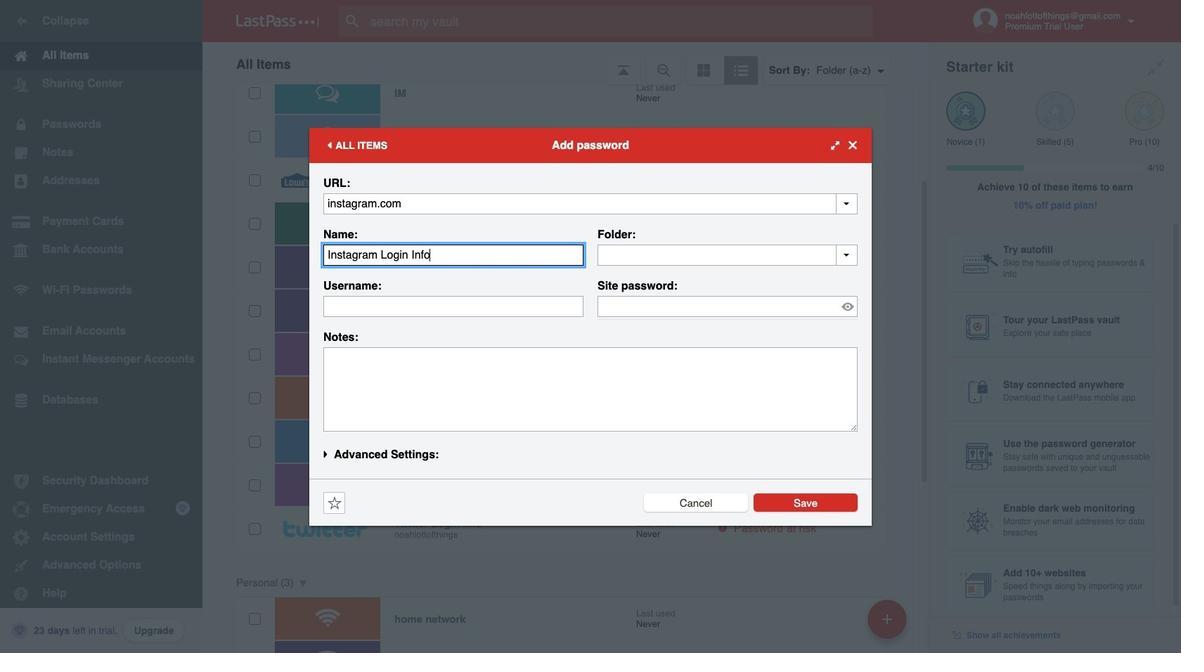 Task type: vqa. For each thing, say whether or not it's contained in the screenshot.
New item element
no



Task type: locate. For each thing, give the bounding box(es) containing it.
new item image
[[883, 614, 892, 624]]

dialog
[[309, 128, 872, 526]]

vault options navigation
[[203, 42, 930, 84]]

search my vault text field
[[339, 6, 901, 37]]

main navigation navigation
[[0, 0, 203, 653]]

lastpass image
[[236, 15, 319, 27]]

None text field
[[323, 193, 858, 214], [323, 244, 584, 265], [598, 244, 858, 265], [323, 193, 858, 214], [323, 244, 584, 265], [598, 244, 858, 265]]

None password field
[[598, 296, 858, 317]]

Search search field
[[339, 6, 901, 37]]

None text field
[[323, 296, 584, 317], [323, 347, 858, 431], [323, 296, 584, 317], [323, 347, 858, 431]]



Task type: describe. For each thing, give the bounding box(es) containing it.
new item navigation
[[863, 596, 916, 653]]



